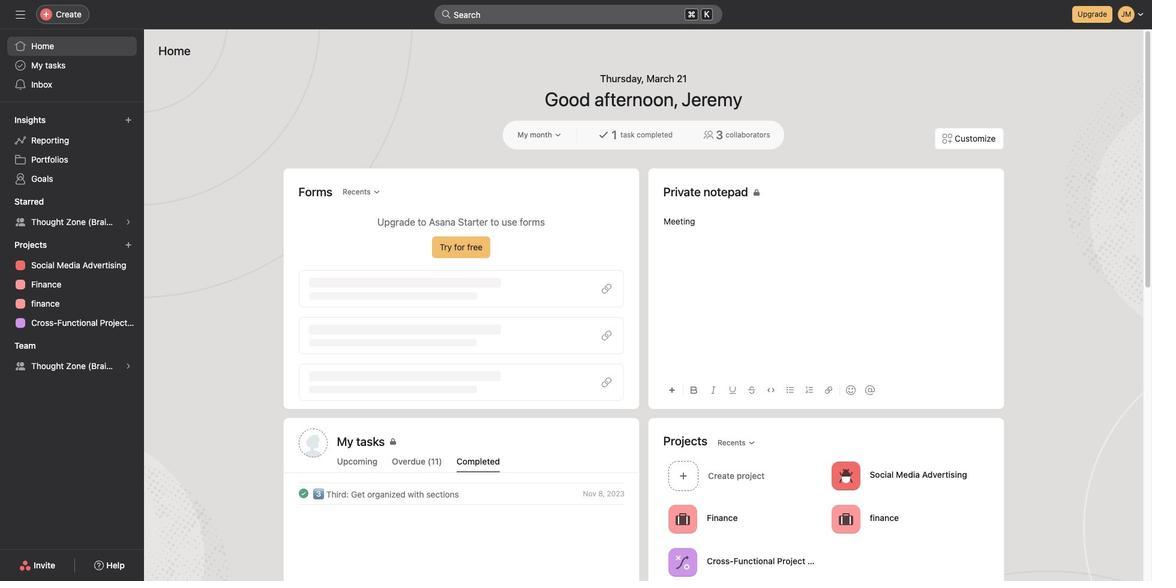 Task type: describe. For each thing, give the bounding box(es) containing it.
emoji image
[[846, 385, 856, 395]]

2 briefcase image from the left
[[839, 512, 853, 526]]

strikethrough image
[[748, 387, 756, 394]]

insights element
[[0, 109, 144, 191]]

add profile photo image
[[299, 429, 327, 457]]

underline image
[[729, 387, 736, 394]]

numbered list image
[[806, 387, 813, 394]]

0 horizontal spatial list item
[[284, 483, 639, 504]]

insert an object image
[[668, 387, 676, 394]]

new insights image
[[125, 116, 132, 124]]

teams element
[[0, 335, 144, 378]]

italics image
[[710, 387, 717, 394]]

code image
[[768, 387, 775, 394]]

Completed checkbox
[[296, 486, 311, 501]]

see details, thought zone (brainstorm space) image for starred element
[[125, 219, 132, 226]]



Task type: vqa. For each thing, say whether or not it's contained in the screenshot.
the bottom the See details, Thought Zone (Brainstorm Space) IMAGE
yes



Task type: locate. For each thing, give the bounding box(es) containing it.
link image
[[825, 387, 832, 394]]

list item
[[664, 457, 827, 494], [284, 483, 639, 504]]

1 horizontal spatial list item
[[664, 457, 827, 494]]

0 vertical spatial see details, thought zone (brainstorm space) image
[[125, 219, 132, 226]]

2 see details, thought zone (brainstorm space) image from the top
[[125, 363, 132, 370]]

1 see details, thought zone (brainstorm space) image from the top
[[125, 219, 132, 226]]

bold image
[[691, 387, 698, 394]]

hide sidebar image
[[16, 10, 25, 19]]

toolbar
[[664, 376, 989, 403]]

prominent image
[[442, 10, 451, 19]]

at mention image
[[865, 385, 875, 395]]

projects element
[[0, 234, 144, 335]]

None field
[[435, 5, 723, 24]]

Search tasks, projects, and more text field
[[435, 5, 723, 24]]

briefcase image
[[676, 512, 690, 526], [839, 512, 853, 526]]

1 vertical spatial see details, thought zone (brainstorm space) image
[[125, 363, 132, 370]]

bulleted list image
[[787, 387, 794, 394]]

new project or portfolio image
[[125, 241, 132, 249]]

see details, thought zone (brainstorm space) image for teams element
[[125, 363, 132, 370]]

bug image
[[839, 469, 853, 483]]

global element
[[0, 29, 144, 101]]

briefcase image up line_and_symbols icon on the right bottom of the page
[[676, 512, 690, 526]]

1 briefcase image from the left
[[676, 512, 690, 526]]

see details, thought zone (brainstorm space) image
[[125, 219, 132, 226], [125, 363, 132, 370]]

briefcase image down bug image
[[839, 512, 853, 526]]

completed image
[[296, 486, 311, 501]]

see details, thought zone (brainstorm space) image inside starred element
[[125, 219, 132, 226]]

0 horizontal spatial briefcase image
[[676, 512, 690, 526]]

1 horizontal spatial briefcase image
[[839, 512, 853, 526]]

see details, thought zone (brainstorm space) image inside teams element
[[125, 363, 132, 370]]

starred element
[[0, 191, 144, 234]]

line_and_symbols image
[[676, 555, 690, 569]]



